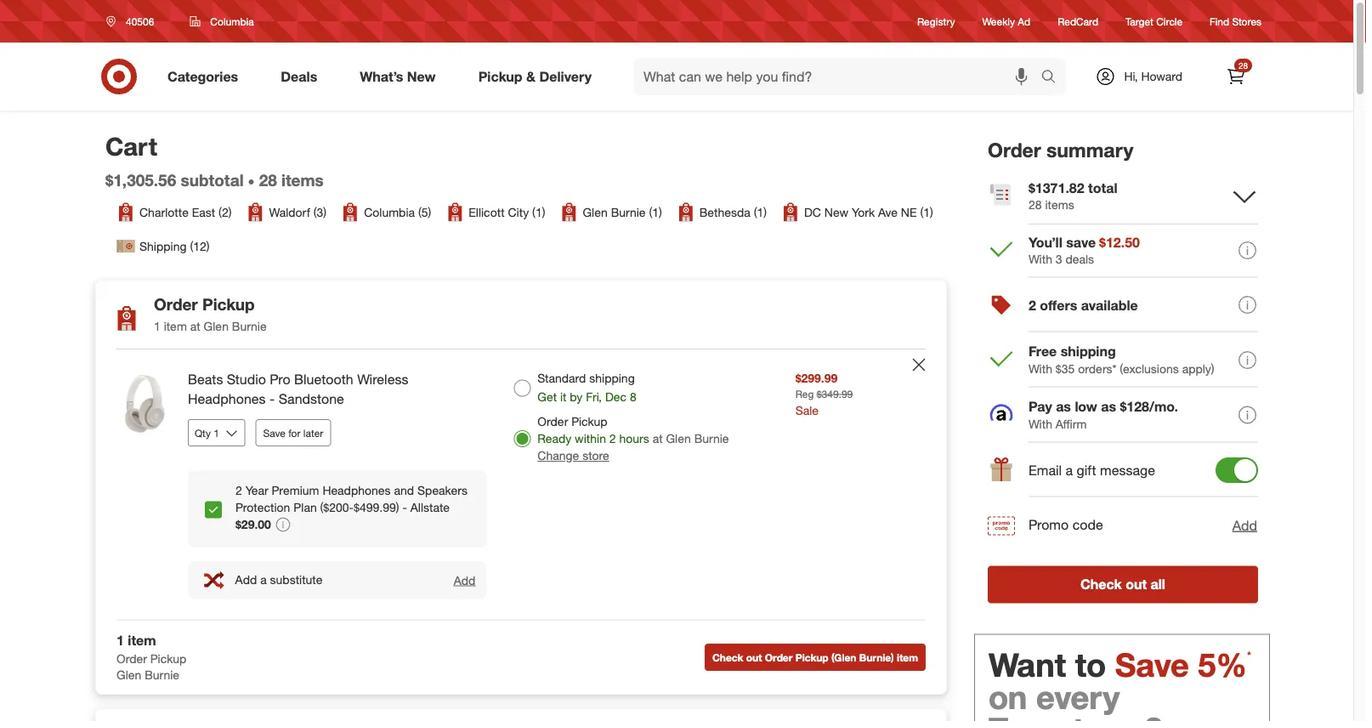 Task type: describe. For each thing, give the bounding box(es) containing it.
target circle
[[1126, 15, 1183, 28]]

registry
[[918, 15, 956, 28]]

it
[[560, 390, 567, 405]]

(12)
[[190, 238, 210, 253]]

glen inside list
[[583, 204, 608, 219]]

burnie inside list
[[611, 204, 646, 219]]

item inside the 1 item order pickup glen burnie
[[128, 632, 156, 648]]

orders*
[[1079, 361, 1117, 376]]

redcard
[[1058, 15, 1099, 28]]

check for 1
[[713, 651, 744, 664]]

delivery
[[540, 68, 592, 85]]

howard
[[1142, 69, 1183, 84]]

save for later button
[[256, 419, 331, 446]]

city
[[508, 204, 529, 219]]

glen burnie (1)
[[583, 204, 662, 219]]

$29.00
[[236, 517, 271, 532]]

$499.99)
[[354, 500, 399, 515]]

you'll save $12.50 with 3 deals
[[1029, 234, 1141, 266]]

ad
[[1018, 15, 1031, 28]]

find stores
[[1210, 15, 1262, 28]]

bethesda (1)
[[700, 204, 767, 219]]

every
[[1037, 677, 1120, 717]]

beats studio pro bluetooth wireless headphones - sandstone image
[[110, 370, 178, 438]]

list containing charlotte east (2)
[[116, 202, 951, 256]]

plan
[[294, 500, 317, 515]]

check for order summary
[[1081, 576, 1122, 593]]

order inside button
[[765, 651, 793, 664]]

item inside order pickup 1 item at glen burnie
[[164, 319, 187, 334]]

&
[[526, 68, 536, 85]]

change store button
[[538, 447, 610, 464]]

get
[[538, 390, 557, 405]]

bluetooth
[[294, 371, 354, 388]]

target
[[1126, 15, 1154, 28]]

$1,305.56
[[105, 170, 176, 190]]

find
[[1210, 15, 1230, 28]]

shipping for standard shipping
[[590, 371, 635, 386]]

sale
[[796, 403, 819, 417]]

free
[[1029, 343, 1057, 360]]

pickup inside order pickup ready within 2 hours at glen burnie change store
[[572, 414, 608, 429]]

add for add a substitute
[[235, 573, 257, 587]]

waldorf (3)
[[269, 204, 327, 219]]

hours
[[620, 431, 650, 446]]

standard
[[538, 371, 586, 386]]

registry link
[[918, 14, 956, 29]]

headphones inside 2 year premium headphones and speakers protection plan ($200-$499.99) - allstate
[[323, 483, 391, 498]]

a for email
[[1066, 462, 1074, 479]]

shipping (12)
[[139, 238, 210, 253]]

charlotte east (2)
[[139, 204, 232, 219]]

check out all button
[[988, 566, 1259, 604]]

all
[[1151, 576, 1166, 593]]

($200-
[[320, 500, 354, 515]]

available
[[1082, 297, 1139, 314]]

search button
[[1034, 58, 1075, 99]]

order inside the 1 item order pickup glen burnie
[[117, 651, 147, 666]]

1 inside order pickup 1 item at glen burnie
[[154, 319, 161, 334]]

order pickup 1 item at glen burnie
[[154, 295, 267, 334]]

pickup inside the 1 item order pickup glen burnie
[[150, 651, 186, 666]]

pickup inside order pickup 1 item at glen burnie
[[202, 295, 255, 314]]

change
[[538, 448, 579, 463]]

2 offers available
[[1029, 297, 1139, 314]]

28 inside $1371.82 total 28 items
[[1029, 197, 1042, 212]]

add a substitute
[[235, 573, 323, 587]]

headphones inside beats studio pro bluetooth wireless headphones - sandstone
[[188, 391, 266, 407]]

hi,
[[1125, 69, 1139, 84]]

within
[[575, 431, 606, 446]]

store
[[583, 448, 610, 463]]

burnie inside order pickup 1 item at glen burnie
[[232, 319, 267, 334]]

protection
[[236, 500, 290, 515]]

apply)
[[1183, 361, 1215, 376]]

1 as from the left
[[1057, 399, 1072, 415]]

1 (1) from the left
[[533, 204, 546, 219]]

shipping
[[139, 238, 187, 253]]

premium
[[272, 483, 319, 498]]

What can we help you find? suggestions appear below search field
[[634, 58, 1046, 95]]

ellicott city (1)
[[469, 204, 546, 219]]

promo
[[1029, 517, 1069, 533]]

wireless
[[357, 371, 409, 388]]

ave
[[879, 204, 898, 219]]

new for what's
[[407, 68, 436, 85]]

affirm
[[1056, 417, 1087, 431]]

1 item order pickup glen burnie
[[117, 632, 186, 683]]

burnie inside order pickup ready within 2 hours at glen burnie change store
[[695, 431, 729, 446]]

what's new link
[[346, 58, 457, 95]]

0 vertical spatial items
[[282, 170, 324, 190]]

pickup inside check out order pickup (glen burnie) item button
[[796, 651, 829, 664]]

glen inside order pickup 1 item at glen burnie
[[204, 319, 229, 334]]

columbia button
[[179, 6, 265, 37]]

$299.99
[[796, 371, 838, 386]]

cart
[[105, 131, 157, 161]]

none radio inside cart item ready to fulfill group
[[514, 380, 531, 397]]

want to save 5% *
[[989, 645, 1252, 684]]

40506
[[126, 15, 154, 28]]

*
[[1248, 649, 1252, 662]]

pickup & delivery
[[479, 68, 592, 85]]

28 link
[[1218, 58, 1255, 95]]

1 inside the 1 item order pickup glen burnie
[[117, 632, 124, 648]]

dec
[[605, 390, 627, 405]]

east
[[192, 204, 215, 219]]

columbia for columbia
[[210, 15, 254, 28]]

2 (1) from the left
[[649, 204, 662, 219]]

hi, howard
[[1125, 69, 1183, 84]]

(3)
[[314, 204, 327, 219]]

you'll
[[1029, 234, 1063, 250]]

deals
[[281, 68, 317, 85]]



Task type: locate. For each thing, give the bounding box(es) containing it.
0 vertical spatial add button
[[1232, 515, 1259, 536]]

1 horizontal spatial -
[[403, 500, 407, 515]]

0 horizontal spatial 28
[[259, 170, 277, 190]]

0 vertical spatial shipping
[[1061, 343, 1117, 360]]

shipping up orders*
[[1061, 343, 1117, 360]]

2 left year
[[236, 483, 242, 498]]

2 year premium headphones and speakers protection plan ($200-$499.99) - allstate
[[236, 483, 468, 515]]

$12.50
[[1100, 234, 1141, 250]]

- down and
[[403, 500, 407, 515]]

0 vertical spatial 2
[[1029, 297, 1037, 314]]

check
[[1081, 576, 1122, 593], [713, 651, 744, 664]]

new for dc
[[825, 204, 849, 219]]

1 horizontal spatial 1
[[154, 319, 161, 334]]

headphones down studio on the left
[[188, 391, 266, 407]]

2 vertical spatial with
[[1029, 417, 1053, 431]]

1 horizontal spatial add button
[[1232, 515, 1259, 536]]

2 horizontal spatial item
[[897, 651, 919, 664]]

0 horizontal spatial add button
[[453, 572, 477, 588]]

add button
[[1232, 515, 1259, 536], [453, 572, 477, 588]]

categories
[[168, 68, 238, 85]]

charlotte
[[139, 204, 189, 219]]

2 vertical spatial 28
[[1029, 197, 1042, 212]]

1 vertical spatial shipping
[[590, 371, 635, 386]]

0 vertical spatial -
[[270, 391, 275, 407]]

0 vertical spatial a
[[1066, 462, 1074, 479]]

glen inside order pickup ready within 2 hours at glen burnie change store
[[666, 431, 691, 446]]

0 horizontal spatial new
[[407, 68, 436, 85]]

a left gift
[[1066, 462, 1074, 479]]

0 vertical spatial with
[[1029, 252, 1053, 266]]

save right to
[[1116, 645, 1190, 684]]

weekly
[[983, 15, 1016, 28]]

1 vertical spatial columbia
[[364, 204, 415, 219]]

0 horizontal spatial -
[[270, 391, 275, 407]]

order for order summary
[[988, 138, 1042, 162]]

$1,305.56 subtotal
[[105, 170, 244, 190]]

1 horizontal spatial columbia
[[364, 204, 415, 219]]

with inside free shipping with $35 orders* (exclusions apply)
[[1029, 361, 1053, 376]]

0 horizontal spatial 1
[[117, 632, 124, 648]]

for
[[288, 426, 301, 439]]

0 horizontal spatial out
[[747, 651, 762, 664]]

2 horizontal spatial 28
[[1239, 60, 1249, 71]]

0 vertical spatial at
[[190, 319, 200, 334]]

shipping
[[1061, 343, 1117, 360], [590, 371, 635, 386]]

with down pay
[[1029, 417, 1053, 431]]

2 left hours
[[610, 431, 616, 446]]

28 up waldorf
[[259, 170, 277, 190]]

with down 'free'
[[1029, 361, 1053, 376]]

None radio
[[514, 380, 531, 397]]

$299.99 reg $349.99 sale
[[796, 371, 853, 417]]

with inside you'll save $12.50 with 3 deals
[[1029, 252, 1053, 266]]

28
[[1239, 60, 1249, 71], [259, 170, 277, 190], [1029, 197, 1042, 212]]

40506 button
[[95, 6, 172, 37]]

new right the what's
[[407, 68, 436, 85]]

studio
[[227, 371, 266, 388]]

28 down stores
[[1239, 60, 1249, 71]]

save
[[1067, 234, 1096, 250]]

burnie inside the 1 item order pickup glen burnie
[[145, 668, 180, 683]]

1 horizontal spatial as
[[1102, 399, 1117, 415]]

0 horizontal spatial shipping
[[590, 371, 635, 386]]

items down $1371.82
[[1046, 197, 1075, 212]]

1 horizontal spatial check
[[1081, 576, 1122, 593]]

what's
[[360, 68, 404, 85]]

1 horizontal spatial headphones
[[323, 483, 391, 498]]

- inside 2 year premium headphones and speakers protection plan ($200-$499.99) - allstate
[[403, 500, 407, 515]]

with inside pay as low as $128/mo. with affirm
[[1029, 417, 1053, 431]]

with down you'll
[[1029, 252, 1053, 266]]

1 horizontal spatial item
[[164, 319, 187, 334]]

a left substitute in the bottom left of the page
[[260, 573, 267, 587]]

weekly ad
[[983, 15, 1031, 28]]

item
[[164, 319, 187, 334], [128, 632, 156, 648], [897, 651, 919, 664]]

(2)
[[219, 204, 232, 219]]

(1)
[[533, 204, 546, 219], [649, 204, 662, 219], [754, 204, 767, 219], [921, 204, 934, 219]]

- down pro
[[270, 391, 275, 407]]

2 inside 2 offers available button
[[1029, 297, 1037, 314]]

1 vertical spatial with
[[1029, 361, 1053, 376]]

headphones up ($200-
[[323, 483, 391, 498]]

1 vertical spatial new
[[825, 204, 849, 219]]

item inside button
[[897, 651, 919, 664]]

1 horizontal spatial save
[[1116, 645, 1190, 684]]

3 with from the top
[[1029, 417, 1053, 431]]

columbia left '(5)'
[[364, 204, 415, 219]]

(1) right ne
[[921, 204, 934, 219]]

what's new
[[360, 68, 436, 85]]

out for 1
[[747, 651, 762, 664]]

2 with from the top
[[1029, 361, 1053, 376]]

3 (1) from the left
[[754, 204, 767, 219]]

0 horizontal spatial items
[[282, 170, 324, 190]]

2 inside order pickup ready within 2 hours at glen burnie change store
[[610, 431, 616, 446]]

3
[[1056, 252, 1063, 266]]

at inside order pickup ready within 2 hours at glen burnie change store
[[653, 431, 663, 446]]

0 vertical spatial columbia
[[210, 15, 254, 28]]

order inside order pickup ready within 2 hours at glen burnie change store
[[538, 414, 568, 429]]

1 horizontal spatial at
[[653, 431, 663, 446]]

1 vertical spatial headphones
[[323, 483, 391, 498]]

as right low
[[1102, 399, 1117, 415]]

ne
[[901, 204, 917, 219]]

0 vertical spatial out
[[1126, 576, 1147, 593]]

1 horizontal spatial 28
[[1029, 197, 1042, 212]]

ready
[[538, 431, 572, 446]]

28 down $1371.82
[[1029, 197, 1042, 212]]

save left the for
[[263, 426, 286, 439]]

0 vertical spatial headphones
[[188, 391, 266, 407]]

sandstone
[[279, 391, 344, 407]]

28 for 28 items
[[259, 170, 277, 190]]

gift
[[1077, 462, 1097, 479]]

list
[[116, 202, 951, 256]]

2 vertical spatial 2
[[236, 483, 242, 498]]

shipping inside standard shipping get it by fri, dec 8
[[590, 371, 635, 386]]

pickup & delivery link
[[464, 58, 613, 95]]

2 left offers
[[1029, 297, 1037, 314]]

1 vertical spatial item
[[128, 632, 156, 648]]

1 horizontal spatial new
[[825, 204, 849, 219]]

1 vertical spatial -
[[403, 500, 407, 515]]

by
[[570, 390, 583, 405]]

1 vertical spatial a
[[260, 573, 267, 587]]

1 vertical spatial out
[[747, 651, 762, 664]]

new right dc
[[825, 204, 849, 219]]

1 vertical spatial add button
[[453, 572, 477, 588]]

out for order summary
[[1126, 576, 1147, 593]]

want
[[989, 645, 1067, 684]]

$35
[[1056, 361, 1075, 376]]

2 inside 2 year premium headphones and speakers protection plan ($200-$499.99) - allstate
[[236, 483, 242, 498]]

pay as low as $128/mo. with affirm
[[1029, 399, 1179, 431]]

0 horizontal spatial add
[[235, 573, 257, 587]]

add for add button to the top
[[1233, 517, 1258, 534]]

0 horizontal spatial at
[[190, 319, 200, 334]]

save for later
[[263, 426, 324, 439]]

to
[[1076, 645, 1107, 684]]

add for the bottom add button
[[454, 573, 476, 588]]

1 horizontal spatial shipping
[[1061, 343, 1117, 360]]

affirm image
[[988, 402, 1016, 429], [991, 404, 1013, 421]]

deals link
[[266, 58, 339, 95]]

and
[[394, 483, 414, 498]]

weekly ad link
[[983, 14, 1031, 29]]

cart item ready to fulfill group
[[96, 350, 947, 620]]

0 vertical spatial 1
[[154, 319, 161, 334]]

standard shipping get it by fri, dec 8
[[538, 371, 637, 405]]

2 vertical spatial item
[[897, 651, 919, 664]]

ellicott
[[469, 204, 505, 219]]

$1371.82 total 28 items
[[1029, 179, 1118, 212]]

beats studio pro bluetooth wireless headphones - sandstone
[[188, 371, 409, 407]]

2 horizontal spatial add
[[1233, 517, 1258, 534]]

deals
[[1066, 252, 1095, 266]]

shipping up the dec
[[590, 371, 635, 386]]

1 vertical spatial check
[[713, 651, 744, 664]]

headphones
[[188, 391, 266, 407], [323, 483, 391, 498]]

stores
[[1233, 15, 1262, 28]]

total
[[1089, 179, 1118, 196]]

at right hours
[[653, 431, 663, 446]]

0 horizontal spatial columbia
[[210, 15, 254, 28]]

- inside beats studio pro bluetooth wireless headphones - sandstone
[[270, 391, 275, 407]]

order for order pickup 1 item at glen burnie
[[154, 295, 198, 314]]

check out order pickup (glen burnie) item button
[[705, 644, 926, 671]]

summary
[[1047, 138, 1134, 162]]

2 for 2 offers available
[[1029, 297, 1037, 314]]

at up beats
[[190, 319, 200, 334]]

0 vertical spatial item
[[164, 319, 187, 334]]

0 vertical spatial save
[[263, 426, 286, 439]]

0 horizontal spatial 2
[[236, 483, 242, 498]]

$1371.82
[[1029, 179, 1085, 196]]

1 vertical spatial save
[[1116, 645, 1190, 684]]

beats studio pro bluetooth wireless headphones - sandstone link
[[188, 370, 487, 409]]

columbia up categories link
[[210, 15, 254, 28]]

1 horizontal spatial items
[[1046, 197, 1075, 212]]

burnie)
[[860, 651, 895, 664]]

1 vertical spatial at
[[653, 431, 663, 446]]

at inside order pickup 1 item at glen burnie
[[190, 319, 200, 334]]

a for add
[[260, 573, 267, 587]]

search
[[1034, 70, 1075, 86]]

0 vertical spatial new
[[407, 68, 436, 85]]

1 vertical spatial 2
[[610, 431, 616, 446]]

waldorf
[[269, 204, 310, 219]]

Store pickup radio
[[514, 430, 531, 447]]

1 vertical spatial items
[[1046, 197, 1075, 212]]

items inside $1371.82 total 28 items
[[1046, 197, 1075, 212]]

(glen
[[832, 651, 857, 664]]

1 vertical spatial 1
[[117, 632, 124, 648]]

glen inside the 1 item order pickup glen burnie
[[117, 668, 141, 683]]

(1) left bethesda
[[649, 204, 662, 219]]

0 horizontal spatial item
[[128, 632, 156, 648]]

5%
[[1199, 645, 1248, 684]]

0 horizontal spatial save
[[263, 426, 286, 439]]

2 as from the left
[[1102, 399, 1117, 415]]

reg
[[796, 388, 814, 401]]

subtotal
[[181, 170, 244, 190]]

$128/mo.
[[1121, 399, 1179, 415]]

2 offers available button
[[988, 279, 1259, 333]]

0 horizontal spatial as
[[1057, 399, 1072, 415]]

Service plan for Beats Studio Pro Bluetooth Wireless Headphones - Sandstone checkbox
[[205, 501, 222, 518]]

promo code
[[1029, 517, 1104, 533]]

substitute
[[270, 573, 323, 587]]

new inside list
[[825, 204, 849, 219]]

0 horizontal spatial check
[[713, 651, 744, 664]]

28 for 28
[[1239, 60, 1249, 71]]

speakers
[[418, 483, 468, 498]]

a inside group
[[260, 573, 267, 587]]

1 horizontal spatial add
[[454, 573, 476, 588]]

(5)
[[418, 204, 431, 219]]

pickup
[[479, 68, 523, 85], [202, 295, 255, 314], [572, 414, 608, 429], [150, 651, 186, 666], [796, 651, 829, 664]]

bethesda
[[700, 204, 751, 219]]

on every
[[989, 677, 1120, 717]]

1 with from the top
[[1029, 252, 1053, 266]]

28 items
[[259, 170, 324, 190]]

0 horizontal spatial a
[[260, 573, 267, 587]]

0 vertical spatial check
[[1081, 576, 1122, 593]]

1 horizontal spatial a
[[1066, 462, 1074, 479]]

redcard link
[[1058, 14, 1099, 29]]

items
[[282, 170, 324, 190], [1046, 197, 1075, 212]]

order inside order pickup 1 item at glen burnie
[[154, 295, 198, 314]]

(1) right bethesda
[[754, 204, 767, 219]]

columbia for columbia (5)
[[364, 204, 415, 219]]

check out all
[[1081, 576, 1166, 593]]

as
[[1057, 399, 1072, 415], [1102, 399, 1117, 415]]

allstate
[[411, 500, 450, 515]]

4 (1) from the left
[[921, 204, 934, 219]]

email
[[1029, 462, 1062, 479]]

(1) right city
[[533, 204, 546, 219]]

message
[[1101, 462, 1156, 479]]

save inside button
[[263, 426, 286, 439]]

1 horizontal spatial out
[[1126, 576, 1147, 593]]

as up affirm
[[1057, 399, 1072, 415]]

shipping inside free shipping with $35 orders* (exclusions apply)
[[1061, 343, 1117, 360]]

circle
[[1157, 15, 1183, 28]]

2 for 2 year premium headphones and speakers protection plan ($200-$499.99) - allstate
[[236, 483, 242, 498]]

shipping for free shipping
[[1061, 343, 1117, 360]]

1 vertical spatial 28
[[259, 170, 277, 190]]

add
[[1233, 517, 1258, 534], [235, 573, 257, 587], [454, 573, 476, 588]]

8
[[630, 390, 637, 405]]

order for order pickup ready within 2 hours at glen burnie change store
[[538, 414, 568, 429]]

1 horizontal spatial 2
[[610, 431, 616, 446]]

later
[[303, 426, 324, 439]]

2 horizontal spatial 2
[[1029, 297, 1037, 314]]

0 horizontal spatial headphones
[[188, 391, 266, 407]]

columbia inside dropdown button
[[210, 15, 254, 28]]

0 vertical spatial 28
[[1239, 60, 1249, 71]]

items up waldorf (3)
[[282, 170, 324, 190]]

new inside what's new link
[[407, 68, 436, 85]]

offers
[[1041, 297, 1078, 314]]

columbia inside list
[[364, 204, 415, 219]]



Task type: vqa. For each thing, say whether or not it's contained in the screenshot.
On at right
yes



